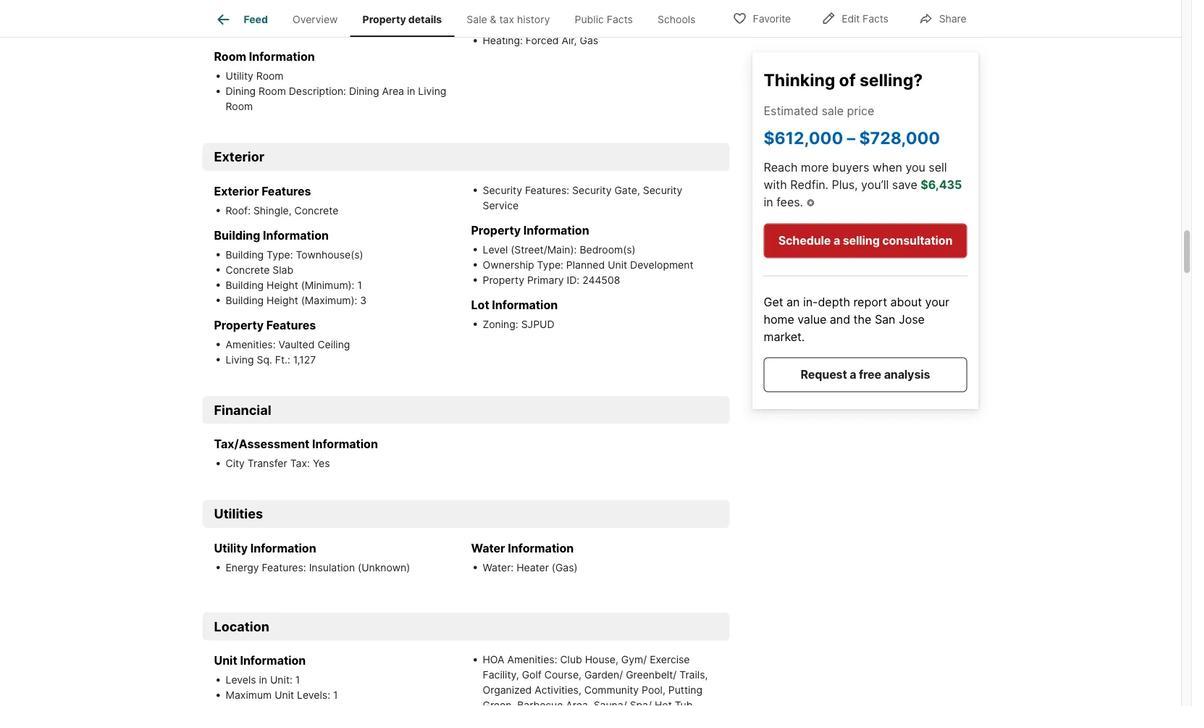 Task type: describe. For each thing, give the bounding box(es) containing it.
ft.:
[[275, 354, 290, 366]]

sauna/
[[594, 700, 627, 706]]

property for information
[[471, 223, 521, 238]]

depth
[[818, 295, 850, 309]]

selling?
[[860, 70, 923, 90]]

development
[[630, 259, 694, 271]]

history
[[517, 13, 550, 26]]

type: inside property information level (street/main): bedroom(s) ownership type: planned unit development property primary id: 244508
[[537, 259, 563, 271]]

tax/assessment information city transfer tax: yes
[[214, 437, 378, 470]]

1 inside # of baths (maximum): 1 bathroom description: shower over tub, tubs
[[337, 11, 342, 23]]

room information utility room
[[214, 50, 315, 83]]

gas
[[580, 35, 598, 47]]

hot
[[655, 700, 672, 706]]

yes
[[313, 458, 330, 470]]

selling
[[843, 233, 880, 248]]

$6,435
[[921, 178, 962, 192]]

tax:
[[290, 458, 310, 470]]

san
[[875, 312, 896, 327]]

0 horizontal spatial forced
[[526, 35, 559, 47]]

in inside unit information levels in unit: 1 maximum unit levels: 1
[[259, 674, 267, 687]]

1 vertical spatial description:
[[289, 85, 346, 98]]

exterior features roof: shingle, concrete
[[214, 184, 338, 217]]

2 vertical spatial unit
[[275, 689, 294, 702]]

$612,000
[[764, 127, 843, 148]]

request a free analysis button
[[764, 357, 967, 392]]

water information water: heater (gas)
[[471, 541, 578, 574]]

area
[[382, 85, 404, 98]]

favorite
[[753, 13, 791, 25]]

tax
[[499, 13, 514, 26]]

244508
[[582, 274, 620, 286]]

sale
[[467, 13, 487, 26]]

of for #
[[235, 11, 245, 23]]

greenbelt/
[[626, 669, 677, 681]]

baths
[[247, 11, 275, 23]]

information for unit
[[240, 654, 306, 668]]

information for water
[[508, 541, 574, 555]]

water
[[471, 541, 505, 555]]

exterior for exterior features roof: shingle, concrete
[[214, 184, 259, 198]]

dining for area
[[349, 85, 379, 98]]

–
[[847, 127, 855, 148]]

sale & tax history
[[467, 13, 550, 26]]

hoa
[[483, 654, 504, 666]]

building information building type: townhouse(s) concrete slab building height (minimum): 1 building height (maximum): 3
[[214, 228, 367, 307]]

levels:
[[297, 689, 330, 702]]

utility inside utility information energy features: insulation (unknown)
[[214, 541, 248, 555]]

feed
[[244, 13, 268, 26]]

club house, gym/ exercise facility, golf course, garden/ greenbelt/ trails, organized activities, community pool, putting green, barbecue area, sauna/ spa/ hot t
[[483, 654, 708, 706]]

zoning:
[[483, 318, 518, 331]]

a for schedule
[[834, 233, 840, 248]]

$728,000
[[859, 127, 940, 148]]

estimated sale price
[[764, 103, 874, 118]]

save
[[892, 178, 917, 192]]

unit inside property information level (street/main): bedroom(s) ownership type: planned unit development property primary id: 244508
[[608, 259, 627, 271]]

area,
[[566, 700, 591, 706]]

thinking
[[764, 70, 835, 90]]

utilities
[[214, 506, 263, 522]]

tubs
[[424, 26, 447, 38]]

sell
[[929, 160, 947, 174]]

service
[[483, 199, 519, 212]]

house,
[[585, 654, 618, 666]]

bathroom
[[226, 26, 272, 38]]

details
[[408, 13, 442, 26]]

utility information energy features: insulation (unknown)
[[214, 541, 410, 574]]

1 right levels:
[[333, 689, 338, 702]]

1 inside building information building type: townhouse(s) concrete slab building height (minimum): 1 building height (maximum): 3
[[357, 279, 362, 291]]

schools tab
[[645, 2, 708, 37]]

# of baths (maximum): 1 bathroom description: shower over tub, tubs
[[226, 11, 447, 38]]

heater
[[517, 562, 549, 574]]

description: inside # of baths (maximum): 1 bathroom description: shower over tub, tubs
[[275, 26, 332, 38]]

garden/
[[584, 669, 623, 681]]

your
[[925, 295, 950, 309]]

edit
[[842, 13, 860, 25]]

city
[[226, 458, 245, 470]]

insulation
[[309, 562, 355, 574]]

living inside dining area in living room
[[418, 85, 446, 98]]

of for thinking
[[839, 70, 856, 90]]

activities,
[[535, 684, 581, 697]]

redfin.
[[790, 178, 829, 192]]

id:
[[567, 274, 580, 286]]

property for features
[[214, 318, 264, 332]]

level
[[483, 244, 508, 256]]

utility inside room information utility room
[[226, 70, 253, 83]]

heating:
[[483, 35, 523, 47]]

favorite button
[[720, 3, 803, 33]]

schedule
[[778, 233, 831, 248]]

1,127
[[293, 354, 316, 366]]

concrete inside building information building type: townhouse(s) concrete slab building height (minimum): 1 building height (maximum): 3
[[226, 264, 270, 276]]

information for room
[[249, 50, 315, 64]]

&
[[490, 13, 496, 26]]

information for utility
[[250, 541, 316, 555]]

feed link
[[215, 11, 268, 28]]

property for details
[[363, 13, 406, 26]]

golf
[[522, 669, 542, 681]]

in inside dining area in living room
[[407, 85, 415, 98]]

room inside dining area in living room
[[226, 101, 253, 113]]

plus,
[[832, 178, 858, 192]]

energy
[[226, 562, 259, 574]]

dining area in living room
[[226, 85, 446, 113]]



Task type: locate. For each thing, give the bounding box(es) containing it.
0 vertical spatial utility
[[226, 70, 253, 83]]

property details
[[363, 13, 442, 26]]

property up level
[[471, 223, 521, 238]]

overview tab
[[280, 2, 350, 37]]

in-
[[803, 295, 818, 309]]

facts right the public
[[607, 13, 633, 26]]

information for lot
[[492, 298, 558, 312]]

thinking of selling?
[[764, 70, 923, 90]]

1 vertical spatial utility
[[214, 541, 248, 555]]

0 horizontal spatial unit
[[214, 654, 237, 668]]

a left selling
[[834, 233, 840, 248]]

(maximum): down (minimum):
[[301, 294, 357, 307]]

san jose market.
[[764, 312, 925, 344]]

0 vertical spatial features:
[[525, 184, 569, 197]]

information up energy
[[250, 541, 316, 555]]

property up over
[[363, 13, 406, 26]]

concrete left slab
[[226, 264, 270, 276]]

0 vertical spatial description:
[[275, 26, 332, 38]]

1 vertical spatial a
[[850, 367, 856, 382]]

0 horizontal spatial concrete
[[226, 264, 270, 276]]

1 horizontal spatial forced
[[562, 20, 595, 32]]

(maximum): inside building information building type: townhouse(s) concrete slab building height (minimum): 1 building height (maximum): 3
[[301, 294, 357, 307]]

tub,
[[400, 26, 421, 38]]

facts right edit
[[863, 13, 889, 25]]

1 vertical spatial (maximum):
[[301, 294, 357, 307]]

(maximum): inside # of baths (maximum): 1 bathroom description: shower over tub, tubs
[[278, 11, 334, 23]]

forced up air,
[[562, 20, 595, 32]]

sale & tax history tab
[[454, 2, 562, 37]]

the
[[854, 312, 872, 327]]

overview
[[293, 13, 338, 26]]

1 vertical spatial height
[[267, 294, 298, 307]]

dining inside dining area in living room
[[349, 85, 379, 98]]

primary
[[527, 274, 564, 286]]

in down 'with'
[[764, 195, 773, 209]]

of right #
[[235, 11, 245, 23]]

a inside button
[[850, 367, 856, 382]]

0 vertical spatial exterior
[[214, 149, 264, 165]]

shingle,
[[253, 205, 292, 217]]

3
[[360, 294, 367, 307]]

1 horizontal spatial a
[[850, 367, 856, 382]]

0 vertical spatial forced
[[562, 20, 595, 32]]

dining down room information utility room
[[226, 85, 256, 98]]

(minimum):
[[301, 279, 355, 291]]

ceiling
[[318, 339, 350, 351]]

green,
[[483, 700, 514, 706]]

0 vertical spatial height
[[267, 279, 298, 291]]

living left sq.
[[226, 354, 254, 366]]

0 vertical spatial features
[[262, 184, 311, 198]]

schedule a selling consultation
[[778, 233, 953, 248]]

0 horizontal spatial living
[[226, 354, 254, 366]]

0 vertical spatial of
[[235, 11, 245, 23]]

in left 'unit:'
[[259, 674, 267, 687]]

0 vertical spatial (maximum):
[[278, 11, 334, 23]]

facts for edit facts
[[863, 13, 889, 25]]

1 horizontal spatial in
[[407, 85, 415, 98]]

information up yes on the left of page
[[312, 437, 378, 452]]

a for request
[[850, 367, 856, 382]]

tab list
[[202, 0, 720, 37]]

information for property
[[523, 223, 589, 238]]

1 vertical spatial in
[[764, 195, 773, 209]]

security right gate,
[[643, 184, 682, 197]]

value
[[798, 312, 827, 327]]

of inside # of baths (maximum): 1 bathroom description: shower over tub, tubs
[[235, 11, 245, 23]]

1 horizontal spatial concrete
[[294, 205, 338, 217]]

0 vertical spatial living
[[418, 85, 446, 98]]

features: inside utility information energy features: insulation (unknown)
[[262, 562, 306, 574]]

1 up 3
[[357, 279, 362, 291]]

property details tab
[[350, 2, 454, 37]]

and
[[830, 312, 850, 327]]

a inside button
[[834, 233, 840, 248]]

1 horizontal spatial features:
[[525, 184, 569, 197]]

$612,000 – $728,000
[[764, 127, 940, 148]]

1 vertical spatial amenities:
[[507, 654, 557, 666]]

organized
[[483, 684, 532, 697]]

get
[[764, 295, 783, 309]]

1 height from the top
[[267, 279, 298, 291]]

features for exterior
[[262, 184, 311, 198]]

security for gate,
[[572, 184, 612, 197]]

1 horizontal spatial security
[[572, 184, 612, 197]]

security gate, security service
[[483, 184, 682, 212]]

cooling:
[[483, 20, 522, 32]]

unit:
[[270, 674, 292, 687]]

property up sq.
[[214, 318, 264, 332]]

amenities: up sq.
[[226, 339, 276, 351]]

location
[[214, 619, 269, 635]]

dining room description:
[[226, 85, 349, 98]]

facts for public facts
[[607, 13, 633, 26]]

1 vertical spatial forced
[[526, 35, 559, 47]]

slab
[[273, 264, 293, 276]]

financial
[[214, 402, 271, 418]]

1 up shower
[[337, 11, 342, 23]]

planned
[[566, 259, 605, 271]]

2 vertical spatial in
[[259, 674, 267, 687]]

security left gate,
[[572, 184, 612, 197]]

1 horizontal spatial unit
[[275, 689, 294, 702]]

property inside tab
[[363, 13, 406, 26]]

community
[[584, 684, 639, 697]]

description: down overview
[[275, 26, 332, 38]]

1 horizontal spatial dining
[[349, 85, 379, 98]]

jose
[[899, 312, 925, 327]]

2 height from the top
[[267, 294, 298, 307]]

edit facts
[[842, 13, 889, 25]]

information inside the water information water: heater (gas)
[[508, 541, 574, 555]]

security features:
[[483, 184, 572, 197]]

in inside $6,435 in fees.
[[764, 195, 773, 209]]

0 horizontal spatial features:
[[262, 562, 306, 574]]

when
[[873, 160, 902, 174]]

share button
[[907, 3, 979, 33]]

1 right 'unit:'
[[295, 674, 300, 687]]

0 horizontal spatial a
[[834, 233, 840, 248]]

security for features:
[[483, 184, 522, 197]]

information up "dining room description:"
[[249, 50, 315, 64]]

0 horizontal spatial of
[[235, 11, 245, 23]]

#
[[226, 11, 232, 23]]

1 vertical spatial living
[[226, 354, 254, 366]]

unit information levels in unit: 1 maximum unit levels: 1
[[214, 654, 338, 702]]

facts inside button
[[863, 13, 889, 25]]

information up 'unit:'
[[240, 654, 306, 668]]

0 horizontal spatial type:
[[267, 249, 293, 261]]

1 vertical spatial of
[[839, 70, 856, 90]]

1 dining from the left
[[226, 85, 256, 98]]

vaulted
[[278, 339, 315, 351]]

(maximum): right baths
[[278, 11, 334, 23]]

property inside the property features amenities: vaulted ceiling living sq. ft.: 1,127
[[214, 318, 264, 332]]

0 horizontal spatial in
[[259, 674, 267, 687]]

sq.
[[257, 354, 272, 366]]

information
[[249, 50, 315, 64], [523, 223, 589, 238], [263, 228, 329, 243], [492, 298, 558, 312], [312, 437, 378, 452], [250, 541, 316, 555], [508, 541, 574, 555], [240, 654, 306, 668]]

1 vertical spatial exterior
[[214, 184, 259, 198]]

in right area
[[407, 85, 415, 98]]

barbecue
[[517, 700, 563, 706]]

forced
[[562, 20, 595, 32], [526, 35, 559, 47]]

a left free
[[850, 367, 856, 382]]

information up sjpud at top left
[[492, 298, 558, 312]]

3 security from the left
[[643, 184, 682, 197]]

features up vaulted
[[266, 318, 316, 332]]

public facts tab
[[562, 2, 645, 37]]

request a free analysis
[[801, 367, 930, 382]]

(unknown)
[[358, 562, 410, 574]]

gym/
[[621, 654, 647, 666]]

request
[[801, 367, 847, 382]]

1 horizontal spatial type:
[[537, 259, 563, 271]]

dining left area
[[349, 85, 379, 98]]

1 vertical spatial features
[[266, 318, 316, 332]]

features up shingle,
[[262, 184, 311, 198]]

type: up primary
[[537, 259, 563, 271]]

home
[[764, 312, 794, 327]]

utility up energy
[[214, 541, 248, 555]]

an
[[787, 295, 800, 309]]

ownership
[[483, 259, 534, 271]]

lot
[[471, 298, 489, 312]]

features: right energy
[[262, 562, 306, 574]]

information inside tax/assessment information city transfer tax: yes
[[312, 437, 378, 452]]

utility down "bathroom"
[[226, 70, 253, 83]]

information for tax/assessment
[[312, 437, 378, 452]]

information inside unit information levels in unit: 1 maximum unit levels: 1
[[240, 654, 306, 668]]

bedroom(s)
[[580, 244, 636, 256]]

1 security from the left
[[483, 184, 522, 197]]

information inside utility information energy features: insulation (unknown)
[[250, 541, 316, 555]]

shower
[[335, 26, 371, 38]]

course,
[[544, 669, 582, 681]]

trails,
[[680, 669, 708, 681]]

2 horizontal spatial unit
[[608, 259, 627, 271]]

features inside exterior features roof: shingle, concrete
[[262, 184, 311, 198]]

exercise
[[650, 654, 690, 666]]

unit down bedroom(s) at the top of page
[[608, 259, 627, 271]]

exterior inside exterior features roof: shingle, concrete
[[214, 184, 259, 198]]

1 horizontal spatial facts
[[863, 13, 889, 25]]

information inside lot information zoning: sjpud
[[492, 298, 558, 312]]

living
[[418, 85, 446, 98], [226, 354, 254, 366]]

description: down room information utility room
[[289, 85, 346, 98]]

height
[[267, 279, 298, 291], [267, 294, 298, 307]]

building
[[214, 228, 260, 243], [226, 249, 264, 261], [226, 279, 264, 291], [226, 294, 264, 307]]

you
[[906, 160, 926, 174]]

0 horizontal spatial security
[[483, 184, 522, 197]]

0 horizontal spatial amenities:
[[226, 339, 276, 351]]

2 horizontal spatial in
[[764, 195, 773, 209]]

exterior for exterior
[[214, 149, 264, 165]]

2 horizontal spatial security
[[643, 184, 682, 197]]

analysis
[[884, 367, 930, 382]]

of up price
[[839, 70, 856, 90]]

concrete inside exterior features roof: shingle, concrete
[[294, 205, 338, 217]]

fees.
[[777, 195, 803, 209]]

information inside property information level (street/main): bedroom(s) ownership type: planned unit development property primary id: 244508
[[523, 223, 589, 238]]

1 horizontal spatial of
[[839, 70, 856, 90]]

type: up slab
[[267, 249, 293, 261]]

report
[[853, 295, 887, 309]]

1 vertical spatial concrete
[[226, 264, 270, 276]]

2 security from the left
[[572, 184, 612, 197]]

1 horizontal spatial amenities:
[[507, 654, 557, 666]]

security up 'service'
[[483, 184, 522, 197]]

information up heater
[[508, 541, 574, 555]]

(street/main):
[[511, 244, 577, 256]]

tab list containing feed
[[202, 0, 720, 37]]

(gas)
[[552, 562, 578, 574]]

levels
[[226, 674, 256, 687]]

information inside building information building type: townhouse(s) concrete slab building height (minimum): 1 building height (maximum): 3
[[263, 228, 329, 243]]

property features amenities: vaulted ceiling living sq. ft.: 1,127
[[214, 318, 350, 366]]

property down ownership
[[483, 274, 524, 286]]

forced down central
[[526, 35, 559, 47]]

public facts
[[575, 13, 633, 26]]

0 horizontal spatial dining
[[226, 85, 256, 98]]

features: up (street/main):
[[525, 184, 569, 197]]

water:
[[483, 562, 514, 574]]

1 vertical spatial features:
[[262, 562, 306, 574]]

amenities: inside the property features amenities: vaulted ceiling living sq. ft.: 1,127
[[226, 339, 276, 351]]

2 dining from the left
[[349, 85, 379, 98]]

facts inside tab
[[607, 13, 633, 26]]

0 horizontal spatial facts
[[607, 13, 633, 26]]

air
[[598, 20, 611, 32]]

2 exterior from the top
[[214, 184, 259, 198]]

type: inside building information building type: townhouse(s) concrete slab building height (minimum): 1 building height (maximum): 3
[[267, 249, 293, 261]]

transfer
[[248, 458, 287, 470]]

public
[[575, 13, 604, 26]]

air,
[[562, 35, 577, 47]]

0 vertical spatial in
[[407, 85, 415, 98]]

information inside room information utility room
[[249, 50, 315, 64]]

dining for room
[[226, 85, 256, 98]]

0 vertical spatial unit
[[608, 259, 627, 271]]

0 vertical spatial concrete
[[294, 205, 338, 217]]

facility,
[[483, 669, 519, 681]]

1 exterior from the top
[[214, 149, 264, 165]]

of
[[235, 11, 245, 23], [839, 70, 856, 90]]

concrete right shingle,
[[294, 205, 338, 217]]

living inside the property features amenities: vaulted ceiling living sq. ft.: 1,127
[[226, 354, 254, 366]]

living right area
[[418, 85, 446, 98]]

0 vertical spatial a
[[834, 233, 840, 248]]

features inside the property features amenities: vaulted ceiling living sq. ft.: 1,127
[[266, 318, 316, 332]]

amenities: up the golf
[[507, 654, 557, 666]]

1 horizontal spatial living
[[418, 85, 446, 98]]

about
[[890, 295, 922, 309]]

1 vertical spatial unit
[[214, 654, 237, 668]]

pool,
[[642, 684, 666, 697]]

0 vertical spatial amenities:
[[226, 339, 276, 351]]

information up (street/main):
[[523, 223, 589, 238]]

features for property
[[266, 318, 316, 332]]

information down shingle,
[[263, 228, 329, 243]]

unit up levels
[[214, 654, 237, 668]]

information for building
[[263, 228, 329, 243]]

consultation
[[882, 233, 953, 248]]

unit down 'unit:'
[[275, 689, 294, 702]]



Task type: vqa. For each thing, say whether or not it's contained in the screenshot.
left security
yes



